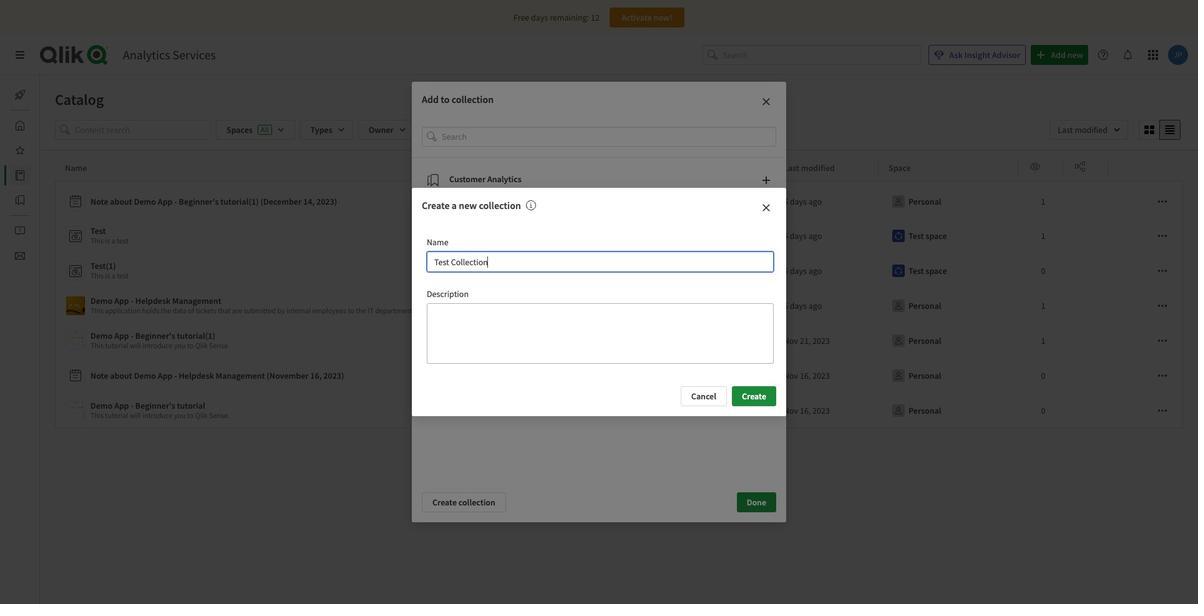 Task type: locate. For each thing, give the bounding box(es) containing it.
note
[[91, 196, 108, 207], [91, 370, 108, 381]]

will inside demo app - beginner's tutorial(1) this tutorial will introduce you to qlik sense.
[[130, 341, 141, 350]]

create for create
[[742, 391, 767, 402]]

test
[[117, 236, 129, 245], [117, 271, 129, 280]]

1 vertical spatial sense
[[708, 300, 730, 312]]

0 horizontal spatial helpdesk
[[135, 295, 171, 307]]

2023 for 0
[[813, 405, 830, 416]]

demo app - helpdesk management
[[91, 295, 221, 307]]

to for tutorial
[[187, 411, 194, 420]]

1 vertical spatial sense.
[[209, 411, 230, 420]]

app for nov 16, 2023
[[732, 405, 746, 416]]

james peterson image
[[539, 298, 556, 314], [539, 403, 556, 419]]

4 1 cell from the top
[[1019, 323, 1064, 358]]

2 james peterson from the top
[[561, 300, 619, 312]]

2 nov from the top
[[784, 370, 799, 381]]

app inside note about demo app - helpdesk management (november 16, 2023) button
[[158, 370, 173, 381]]

0 vertical spatial qlik sense app
[[692, 265, 746, 277]]

2 app from the top
[[732, 300, 746, 312]]

beginner's for tutorial
[[135, 400, 175, 411]]

1 vertical spatial 5
[[784, 230, 789, 242]]

personal button for nov 16, 2023
[[889, 401, 944, 421]]

create collection button
[[422, 493, 506, 513]]

create collection
[[433, 497, 496, 508]]

1 horizontal spatial analytics
[[488, 173, 522, 185]]

peterson for nov
[[586, 405, 619, 416]]

2 peterson from the top
[[586, 300, 619, 312]]

new
[[459, 199, 477, 212]]

last modified image
[[1050, 120, 1129, 140]]

0 horizontal spatial tutorial(1)
[[177, 330, 215, 342]]

close image
[[762, 97, 772, 107], [762, 203, 772, 213]]

0 vertical spatial app
[[732, 265, 746, 277]]

2 vertical spatial james peterson
[[561, 405, 619, 416]]

0 vertical spatial james peterson
[[561, 265, 619, 277]]

1 vertical spatial app
[[732, 300, 746, 312]]

qlik
[[692, 265, 706, 277], [692, 300, 706, 312], [195, 341, 208, 350], [692, 405, 706, 416], [195, 411, 208, 420]]

3 this from the top
[[91, 341, 104, 350]]

sense. inside demo app - beginner's tutorial(1) this tutorial will introduce you to qlik sense.
[[209, 341, 230, 350]]

test space button
[[889, 226, 950, 246], [889, 261, 950, 281]]

1 vertical spatial qlik sense app image
[[66, 332, 85, 350]]

Search text field
[[723, 45, 922, 65], [442, 127, 777, 147]]

to inside 'demo app - beginner's tutorial this tutorial will introduce you to qlik sense.'
[[187, 411, 194, 420]]

1 vertical spatial tutorial(1)
[[177, 330, 215, 342]]

app inside the demo app - helpdesk management button
[[114, 295, 129, 307]]

1 vertical spatial introduce
[[142, 411, 173, 420]]

0 vertical spatial close image
[[762, 97, 772, 107]]

test space button for 0
[[889, 261, 950, 281]]

ago inside button
[[809, 300, 822, 312]]

test space for 0
[[909, 265, 948, 277]]

a inside test(1) this is a test
[[112, 271, 115, 280]]

0 vertical spatial sense
[[708, 265, 730, 277]]

3 0 from the top
[[1042, 405, 1046, 416]]

1 sense. from the top
[[209, 341, 230, 350]]

nov 16, 2023
[[784, 370, 830, 381], [784, 405, 830, 416]]

app for 6 days ago
[[732, 300, 746, 312]]

5 personal from the top
[[909, 405, 942, 416]]

1 nov 16, 2023 cell from the top
[[774, 358, 879, 393]]

3 peterson from the top
[[586, 405, 619, 416]]

2 this from the top
[[91, 271, 104, 280]]

1 vertical spatial collection
[[479, 199, 521, 212]]

is inside test this is a test
[[105, 236, 110, 245]]

personal
[[909, 196, 942, 207], [909, 300, 942, 312], [909, 335, 942, 347], [909, 370, 942, 381], [909, 405, 942, 416]]

sense. up note about demo app - helpdesk management (november 16, 2023)
[[209, 341, 230, 350]]

1 1 from the top
[[1042, 196, 1046, 207]]

1 sense from the top
[[708, 265, 730, 277]]

0 vertical spatial nov 16, 2023
[[784, 370, 830, 381]]

0 vertical spatial a
[[452, 199, 457, 212]]

to down note about demo app - helpdesk management (november 16, 2023)
[[187, 411, 194, 420]]

test(1)
[[91, 260, 116, 272]]

analytics services
[[123, 47, 216, 62]]

you down note about demo app - helpdesk management (november 16, 2023)
[[174, 411, 186, 420]]

3 personal from the top
[[909, 335, 942, 347]]

qlik sense app image inside the demo app - helpdesk management button
[[66, 297, 85, 315]]

1 vertical spatial 0
[[1042, 370, 1046, 381]]

0 vertical spatial will
[[130, 341, 141, 350]]

0 vertical spatial helpdesk
[[135, 295, 171, 307]]

you inside 'demo app - beginner's tutorial this tutorial will introduce you to qlik sense.'
[[174, 411, 186, 420]]

4 ago from the top
[[809, 300, 822, 312]]

0 vertical spatial create
[[422, 199, 450, 212]]

test inside test this is a test
[[117, 236, 129, 245]]

1 5 days ago from the top
[[784, 196, 822, 207]]

1 horizontal spatial tutorial(1)
[[221, 196, 259, 207]]

qlik for 5 days ago
[[692, 265, 706, 277]]

helpdesk
[[135, 295, 171, 307], [179, 370, 214, 381]]

james peterson cell for 5
[[529, 253, 669, 288]]

you up note about demo app - helpdesk management (november 16, 2023)
[[174, 341, 186, 350]]

1 for 5 days ago
[[1042, 230, 1046, 242]]

2 1 cell from the top
[[1019, 219, 1064, 253]]

0 vertical spatial note
[[91, 196, 108, 207]]

test
[[91, 225, 106, 237], [909, 230, 924, 242], [909, 265, 924, 277]]

add
[[422, 93, 439, 105]]

0 vertical spatial test space button
[[889, 226, 950, 246]]

1 james peterson cell from the top
[[529, 253, 669, 288]]

1 vertical spatial space
[[926, 265, 948, 277]]

2023 inside cell
[[813, 335, 830, 347]]

1 vertical spatial james peterson
[[561, 300, 619, 312]]

1 vertical spatial will
[[130, 411, 141, 420]]

1 0 cell from the top
[[1019, 253, 1064, 288]]

open sidebar menu image
[[15, 50, 25, 60]]

1 vertical spatial to
[[187, 341, 194, 350]]

2 vertical spatial nov
[[784, 405, 799, 416]]

you inside demo app - beginner's tutorial(1) this tutorial will introduce you to qlik sense.
[[174, 341, 186, 350]]

2 vertical spatial sense
[[708, 405, 730, 416]]

2 vertical spatial 5
[[784, 265, 789, 277]]

3 sense from the top
[[708, 405, 730, 416]]

sense for nov
[[708, 405, 730, 416]]

16, right create button at the bottom
[[800, 405, 811, 416]]

tutorial inside demo app - beginner's tutorial(1) this tutorial will introduce you to qlik sense.
[[105, 341, 128, 350]]

beginner's
[[179, 196, 219, 207], [135, 330, 175, 342], [135, 400, 175, 411]]

collections image
[[15, 195, 25, 205]]

is down test this is a test in the left of the page
[[105, 271, 110, 280]]

2 vertical spatial peterson
[[586, 405, 619, 416]]

1 vertical spatial james peterson image
[[539, 403, 556, 419]]

1 close image from the top
[[762, 97, 772, 107]]

2 vertical spatial collection
[[459, 497, 496, 508]]

6 days ago cell
[[774, 288, 879, 323]]

2 james peterson image from the top
[[539, 403, 556, 419]]

1 vertical spatial 5 days ago button
[[784, 261, 822, 281]]

1 vertical spatial test space
[[909, 265, 948, 277]]

peterson for 6
[[586, 300, 619, 312]]

2 qlik sense app from the top
[[692, 300, 746, 312]]

1 personal button from the top
[[889, 192, 944, 212]]

1
[[1042, 196, 1046, 207], [1042, 230, 1046, 242], [1042, 300, 1046, 312], [1042, 335, 1046, 347]]

0
[[1042, 265, 1046, 277], [1042, 370, 1046, 381], [1042, 405, 1046, 416]]

days for demo app - helpdesk management
[[790, 300, 807, 312]]

1 nov from the top
[[784, 335, 799, 347]]

search text field inside "add to collection" dialog
[[442, 127, 777, 147]]

1 vertical spatial search text field
[[442, 127, 777, 147]]

2 5 from the top
[[784, 230, 789, 242]]

now!
[[654, 12, 673, 23]]

name down create a new collection in the top of the page
[[427, 237, 449, 248]]

2 personal button from the top
[[889, 296, 944, 316]]

5
[[784, 196, 789, 207], [784, 230, 789, 242], [784, 265, 789, 277]]

0 vertical spatial space
[[926, 230, 948, 242]]

2 2023 from the top
[[813, 370, 830, 381]]

1 2023 from the top
[[813, 335, 830, 347]]

nov inside cell
[[784, 335, 799, 347]]

test for test
[[117, 236, 129, 245]]

collection inside create a new collection dialog
[[479, 199, 521, 212]]

beginner's for tutorial(1)
[[135, 330, 175, 342]]

0 cell
[[1019, 253, 1064, 288], [1019, 358, 1064, 393], [1019, 393, 1064, 428]]

1 qlik sense app from the top
[[692, 265, 746, 277]]

days
[[531, 12, 548, 23], [790, 196, 807, 207], [790, 230, 807, 242], [790, 265, 807, 277], [790, 300, 807, 312]]

2 test space from the top
[[909, 265, 948, 277]]

is
[[105, 236, 110, 245], [105, 271, 110, 280]]

demo
[[134, 196, 156, 207], [91, 295, 113, 307], [91, 330, 113, 342], [134, 370, 156, 381], [91, 400, 113, 411]]

james peterson
[[561, 265, 619, 277], [561, 300, 619, 312], [561, 405, 619, 416]]

introduce
[[142, 341, 173, 350], [142, 411, 173, 420]]

-
[[174, 196, 177, 207], [131, 295, 134, 307], [131, 330, 134, 342], [174, 370, 177, 381], [131, 400, 134, 411]]

2023) right (november
[[324, 370, 344, 381]]

1 vertical spatial nov 16, 2023
[[784, 405, 830, 416]]

2 james from the top
[[561, 300, 585, 312]]

demo inside demo app - beginner's tutorial(1) this tutorial will introduce you to qlik sense.
[[91, 330, 113, 342]]

days inside button
[[790, 300, 807, 312]]

you
[[174, 341, 186, 350], [174, 411, 186, 420]]

2 vertical spatial to
[[187, 411, 194, 420]]

test space cell
[[879, 219, 1019, 253], [879, 253, 1019, 288]]

3 5 days ago from the top
[[784, 265, 822, 277]]

favorites image
[[15, 145, 25, 155]]

filters region
[[40, 117, 1199, 150]]

qlik sense app cell
[[669, 253, 774, 288], [669, 288, 774, 323], [669, 393, 774, 428]]

0 vertical spatial test space
[[909, 230, 948, 242]]

3 qlik sense app from the top
[[692, 405, 746, 416]]

james peterson for 6 days ago
[[561, 300, 619, 312]]

4 1 from the top
[[1042, 335, 1046, 347]]

1 0 from the top
[[1042, 265, 1046, 277]]

2 test space button from the top
[[889, 261, 950, 281]]

0 horizontal spatial analytics
[[123, 47, 170, 62]]

qlik sense app
[[692, 265, 746, 277], [692, 300, 746, 312], [692, 405, 746, 416]]

2 vertical spatial beginner's
[[135, 400, 175, 411]]

introduce for tutorial
[[142, 411, 173, 420]]

1 1 cell from the top
[[1019, 181, 1064, 219]]

qlik for 6 days ago
[[692, 300, 706, 312]]

5 personal button from the top
[[889, 401, 944, 421]]

3 5 days ago cell from the top
[[774, 253, 879, 288]]

2 will from the top
[[130, 411, 141, 420]]

about
[[110, 196, 132, 207], [110, 370, 132, 381]]

subscriptions image
[[15, 251, 25, 261]]

0 vertical spatial james
[[561, 265, 585, 277]]

tutorial
[[105, 341, 128, 350], [177, 400, 205, 411], [105, 411, 128, 420]]

2 introduce from the top
[[142, 411, 173, 420]]

1 test space from the top
[[909, 230, 948, 242]]

catalog up home
[[55, 90, 104, 109]]

ago for demo app - helpdesk management
[[809, 300, 822, 312]]

peterson
[[586, 265, 619, 277], [586, 300, 619, 312], [586, 405, 619, 416]]

create inside button
[[742, 391, 767, 402]]

test space cell for 1
[[879, 219, 1019, 253]]

a left new
[[452, 199, 457, 212]]

management up demo app - beginner's tutorial(1) this tutorial will introduce you to qlik sense.
[[172, 295, 221, 307]]

beginner's inside 'demo app - beginner's tutorial this tutorial will introduce you to qlik sense.'
[[135, 400, 175, 411]]

3 5 from the top
[[784, 265, 789, 277]]

ago
[[809, 196, 822, 207], [809, 230, 822, 242], [809, 265, 822, 277], [809, 300, 822, 312]]

2 personal cell from the top
[[879, 288, 1019, 323]]

test inside test(1) this is a test
[[117, 271, 129, 280]]

catalog right catalog icon
[[40, 170, 68, 181]]

2 0 from the top
[[1042, 370, 1046, 381]]

1 vertical spatial test space button
[[889, 261, 950, 281]]

0 vertical spatial you
[[174, 341, 186, 350]]

1 introduce from the top
[[142, 341, 173, 350]]

sense. inside 'demo app - beginner's tutorial this tutorial will introduce you to qlik sense.'
[[209, 411, 230, 420]]

2 vertical spatial app
[[732, 405, 746, 416]]

6 days ago button
[[784, 296, 822, 316]]

2 qlik sense app image from the top
[[66, 332, 85, 350]]

3 james peterson cell from the top
[[529, 393, 669, 428]]

app for 5 days ago
[[732, 265, 746, 277]]

create for create collection
[[433, 497, 457, 508]]

2 5 days ago button from the top
[[784, 261, 822, 281]]

you for tutorial
[[174, 411, 186, 420]]

5 days ago button for 0
[[784, 261, 822, 281]]

introduce inside demo app - beginner's tutorial(1) this tutorial will introduce you to qlik sense.
[[142, 341, 173, 350]]

nov 16, 2023 down the nov 21, 2023 button
[[784, 370, 830, 381]]

2 vertical spatial qlik sense app image
[[66, 401, 85, 420]]

1 test space button from the top
[[889, 226, 950, 246]]

helpdesk up 'demo app - beginner's tutorial this tutorial will introduce you to qlik sense.' on the left
[[179, 370, 214, 381]]

personal button
[[889, 192, 944, 212], [889, 296, 944, 316], [889, 331, 944, 351], [889, 366, 944, 386], [889, 401, 944, 421]]

2023) right the 14,
[[317, 196, 337, 207]]

2 note from the top
[[91, 370, 108, 381]]

customer
[[450, 173, 486, 185]]

1 vertical spatial 2023)
[[324, 370, 344, 381]]

activate now! link
[[610, 7, 685, 27]]

3 1 from the top
[[1042, 300, 1046, 312]]

alerts
[[40, 225, 61, 237]]

4 personal button from the top
[[889, 366, 944, 386]]

5 personal cell from the top
[[879, 393, 1019, 428]]

beginner's inside demo app - beginner's tutorial(1) this tutorial will introduce you to qlik sense.
[[135, 330, 175, 342]]

qlik sense app image
[[66, 297, 85, 315], [66, 332, 85, 350], [66, 401, 85, 420]]

1 vertical spatial is
[[105, 271, 110, 280]]

0 vertical spatial introduce
[[142, 341, 173, 350]]

5 for 1
[[784, 230, 789, 242]]

catalog
[[55, 90, 104, 109], [40, 170, 68, 181]]

0 vertical spatial 0
[[1042, 265, 1046, 277]]

2023)
[[317, 196, 337, 207], [324, 370, 344, 381]]

0 vertical spatial nov
[[784, 335, 799, 347]]

1 cell for 5 days ago
[[1019, 219, 1064, 253]]

1 vertical spatial 5 days ago
[[784, 230, 822, 242]]

0 vertical spatial sense.
[[209, 341, 230, 350]]

2 qlik sense app cell from the top
[[669, 288, 774, 323]]

0 vertical spatial 5 days ago button
[[784, 226, 822, 246]]

2 vertical spatial 2023
[[813, 405, 830, 416]]

sense.
[[209, 341, 230, 350], [209, 411, 230, 420]]

james peterson image for nov 16, 2023
[[539, 403, 556, 419]]

2023
[[813, 335, 830, 347], [813, 370, 830, 381], [813, 405, 830, 416]]

home image
[[15, 121, 25, 130]]

0 vertical spatial collection
[[452, 93, 494, 105]]

1 nov 16, 2023 from the top
[[784, 370, 830, 381]]

nov 16, 2023 right create button at the bottom
[[784, 405, 830, 416]]

to
[[441, 93, 450, 105], [187, 341, 194, 350], [187, 411, 194, 420]]

qlik inside demo app - beginner's tutorial(1) this tutorial will introduce you to qlik sense.
[[195, 341, 208, 350]]

a inside test this is a test
[[112, 236, 115, 245]]

management
[[172, 295, 221, 307], [216, 370, 265, 381]]

1 note from the top
[[91, 196, 108, 207]]

james for nov 16, 2023
[[561, 405, 585, 416]]

is up test(1)
[[105, 236, 110, 245]]

1 vertical spatial 2023
[[813, 370, 830, 381]]

to right the add
[[441, 93, 450, 105]]

analytics
[[123, 47, 170, 62], [488, 173, 522, 185]]

space for 1
[[926, 230, 948, 242]]

is inside test(1) this is a test
[[105, 271, 110, 280]]

3 personal button from the top
[[889, 331, 944, 351]]

1 horizontal spatial helpdesk
[[179, 370, 214, 381]]

insight
[[965, 49, 991, 61]]

introduce inside 'demo app - beginner's tutorial this tutorial will introduce you to qlik sense.'
[[142, 411, 173, 420]]

1 about from the top
[[110, 196, 132, 207]]

1 vertical spatial you
[[174, 411, 186, 420]]

tutorial(1) up note about demo app - helpdesk management (november 16, 2023)
[[177, 330, 215, 342]]

2 vertical spatial 5 days ago
[[784, 265, 822, 277]]

this
[[91, 236, 104, 245], [91, 271, 104, 280], [91, 341, 104, 350], [91, 411, 104, 420]]

demo inside 'demo app - beginner's tutorial this tutorial will introduce you to qlik sense.'
[[91, 400, 113, 411]]

switch view group
[[1139, 120, 1181, 140]]

close image inside "add to collection" dialog
[[762, 97, 772, 107]]

2 sense. from the top
[[209, 411, 230, 420]]

- inside demo app - beginner's tutorial(1) this tutorial will introduce you to qlik sense.
[[131, 330, 134, 342]]

create inside "button"
[[433, 497, 457, 508]]

2 ago from the top
[[809, 230, 822, 242]]

1 space from the top
[[926, 230, 948, 242]]

beginner's inside button
[[179, 196, 219, 207]]

2023) inside note about demo app - helpdesk management (november 16, 2023) button
[[324, 370, 344, 381]]

1 is from the top
[[105, 236, 110, 245]]

0 vertical spatial to
[[441, 93, 450, 105]]

1 horizontal spatial name
[[427, 237, 449, 248]]

nov left 21,
[[784, 335, 799, 347]]

0 cell for 5 days ago
[[1019, 253, 1064, 288]]

space
[[926, 230, 948, 242], [926, 265, 948, 277]]

2 is from the top
[[105, 271, 110, 280]]

1 test from the top
[[117, 236, 129, 245]]

personal button for 6 days ago
[[889, 296, 944, 316]]

12
[[591, 12, 600, 23]]

2 vertical spatial a
[[112, 271, 115, 280]]

(november
[[267, 370, 309, 381]]

0 vertical spatial test
[[117, 236, 129, 245]]

space
[[889, 162, 911, 174]]

1 peterson from the top
[[586, 265, 619, 277]]

3 james peterson from the top
[[561, 405, 619, 416]]

1 vertical spatial qlik sense app
[[692, 300, 746, 312]]

a up test(1)
[[112, 236, 115, 245]]

1 vertical spatial nov
[[784, 370, 799, 381]]

0 vertical spatial tutorial(1)
[[221, 196, 259, 207]]

activate now!
[[622, 12, 673, 23]]

5 days ago cell
[[774, 181, 879, 219], [774, 219, 879, 253], [774, 253, 879, 288]]

2 you from the top
[[174, 411, 186, 420]]

will
[[130, 341, 141, 350], [130, 411, 141, 420]]

helpdesk up demo app - beginner's tutorial(1) this tutorial will introduce you to qlik sense.
[[135, 295, 171, 307]]

app
[[158, 196, 173, 207], [114, 295, 129, 307], [114, 330, 129, 342], [158, 370, 173, 381], [114, 400, 129, 411]]

3 app from the top
[[732, 405, 746, 416]]

1 vertical spatial test
[[117, 271, 129, 280]]

personal for nov 16, 2023
[[909, 405, 942, 416]]

tutorial(1)
[[221, 196, 259, 207], [177, 330, 215, 342]]

2 personal from the top
[[909, 300, 942, 312]]

nov right create button at the bottom
[[784, 405, 799, 416]]

alerts image
[[15, 226, 25, 236]]

advisor
[[993, 49, 1021, 61]]

qlik sense app cell for nov 16, 2023
[[669, 393, 774, 428]]

2 vertical spatial 0
[[1042, 405, 1046, 416]]

2023) inside the note about demo app - beginner's tutorial(1) (december 14, 2023) button
[[317, 196, 337, 207]]

0 vertical spatial is
[[105, 236, 110, 245]]

1 will from the top
[[130, 341, 141, 350]]

test up test(1) this is a test
[[117, 236, 129, 245]]

1 vertical spatial james
[[561, 300, 585, 312]]

will inside 'demo app - beginner's tutorial this tutorial will introduce you to qlik sense.'
[[130, 411, 141, 420]]

2 test from the top
[[117, 271, 129, 280]]

1 vertical spatial catalog
[[40, 170, 68, 181]]

1 vertical spatial about
[[110, 370, 132, 381]]

searchbar element
[[703, 45, 922, 65]]

2 1 from the top
[[1042, 230, 1046, 242]]

to up note about demo app - helpdesk management (november 16, 2023)
[[187, 341, 194, 350]]

nov
[[784, 335, 799, 347], [784, 370, 799, 381], [784, 405, 799, 416]]

nov 16, 2023 cell
[[774, 358, 879, 393], [774, 393, 879, 428]]

demo for demo app - beginner's tutorial(1) this tutorial will introduce you to qlik sense.
[[91, 330, 113, 342]]

1 qlik sense app image from the top
[[66, 297, 85, 315]]

16, for the nov 16, 2023 button
[[800, 405, 811, 416]]

1 vertical spatial note
[[91, 370, 108, 381]]

3 0 cell from the top
[[1019, 393, 1064, 428]]

test right test(1)
[[117, 271, 129, 280]]

james
[[561, 265, 585, 277], [561, 300, 585, 312], [561, 405, 585, 416]]

2 5 days ago from the top
[[784, 230, 822, 242]]

0 vertical spatial james peterson image
[[539, 298, 556, 314]]

a down test this is a test in the left of the page
[[112, 271, 115, 280]]

3 qlik sense app image from the top
[[66, 401, 85, 420]]

james peterson for 5 days ago
[[561, 265, 619, 277]]

about up 'demo app - beginner's tutorial this tutorial will introduce you to qlik sense.' on the left
[[110, 370, 132, 381]]

1 vertical spatial a
[[112, 236, 115, 245]]

nov down the nov 21, 2023 button
[[784, 370, 799, 381]]

1 vertical spatial close image
[[762, 203, 772, 213]]

16,
[[311, 370, 322, 381], [800, 370, 811, 381], [800, 405, 811, 416]]

1 this from the top
[[91, 236, 104, 245]]

0 vertical spatial 5 days ago
[[784, 196, 822, 207]]

note for note about demo app - helpdesk management (november 16, 2023)
[[91, 370, 108, 381]]

3 personal cell from the top
[[879, 323, 1019, 358]]

create a new collection dialog
[[412, 188, 787, 416]]

0 vertical spatial 5
[[784, 196, 789, 207]]

test space
[[909, 230, 948, 242], [909, 265, 948, 277]]

catalog link
[[10, 165, 68, 185]]

name right catalog icon
[[65, 162, 87, 174]]

is for test(1)
[[105, 271, 110, 280]]

collection
[[452, 93, 494, 105], [479, 199, 521, 212], [459, 497, 496, 508]]

personal cell
[[879, 181, 1019, 219], [879, 288, 1019, 323], [879, 323, 1019, 358], [879, 358, 1019, 393], [879, 393, 1019, 428]]

catalog inside 'link'
[[40, 170, 68, 181]]

james peterson cell
[[529, 253, 669, 288], [529, 288, 669, 323], [529, 393, 669, 428]]

app inside 'demo app - beginner's tutorial this tutorial will introduce you to qlik sense.'
[[114, 400, 129, 411]]

app inside demo app - beginner's tutorial(1) this tutorial will introduce you to qlik sense.
[[114, 330, 129, 342]]

0 vertical spatial 2023
[[813, 335, 830, 347]]

qlik for nov 16, 2023
[[692, 405, 706, 416]]

0 vertical spatial qlik sense app image
[[66, 297, 85, 315]]

free days remaining: 12
[[514, 12, 600, 23]]

nov 21, 2023 cell
[[774, 323, 879, 358]]

services
[[173, 47, 216, 62]]

- inside 'demo app - beginner's tutorial this tutorial will introduce you to qlik sense.'
[[131, 400, 134, 411]]

0 vertical spatial about
[[110, 196, 132, 207]]

about up test this is a test in the left of the page
[[110, 196, 132, 207]]

sense. down note about demo app - helpdesk management (november 16, 2023)
[[209, 411, 230, 420]]

qlik sense app image for demo app - beginner's tutorial
[[66, 401, 85, 420]]

tutorial(1) left (december
[[221, 196, 259, 207]]

1 test space cell from the top
[[879, 219, 1019, 253]]

personal cell for 6 days ago
[[879, 288, 1019, 323]]

1 cell
[[1019, 181, 1064, 219], [1019, 219, 1064, 253], [1019, 288, 1064, 323], [1019, 323, 1064, 358]]

0 vertical spatial 2023)
[[317, 196, 337, 207]]

0 vertical spatial beginner's
[[179, 196, 219, 207]]

Customer Analytics button
[[757, 171, 777, 191]]

analytics right customer
[[488, 173, 522, 185]]

analytics left services
[[123, 47, 170, 62]]

james peterson cell for 6
[[529, 288, 669, 323]]

5 days ago button
[[784, 226, 822, 246], [784, 261, 822, 281]]

3 2023 from the top
[[813, 405, 830, 416]]

2 vertical spatial qlik sense app
[[692, 405, 746, 416]]

close image inside create a new collection dialog
[[762, 203, 772, 213]]

to inside demo app - beginner's tutorial(1) this tutorial will introduce you to qlik sense.
[[187, 341, 194, 350]]

2 close image from the top
[[762, 203, 772, 213]]

3 james from the top
[[561, 405, 585, 416]]

- for tutorial(1)
[[131, 330, 134, 342]]

2 nov 16, 2023 from the top
[[784, 405, 830, 416]]

0 vertical spatial peterson
[[586, 265, 619, 277]]

will for tutorial
[[130, 411, 141, 420]]

add to collection
[[422, 93, 494, 105]]

4 this from the top
[[91, 411, 104, 420]]

3 nov from the top
[[784, 405, 799, 416]]

management left (november
[[216, 370, 265, 381]]

2 sense from the top
[[708, 300, 730, 312]]

a
[[452, 199, 457, 212], [112, 236, 115, 245], [112, 271, 115, 280]]

james peterson image for 6 days ago
[[539, 298, 556, 314]]

2 vertical spatial james
[[561, 405, 585, 416]]

will for tutorial(1)
[[130, 341, 141, 350]]

analytics inside "add to collection" dialog
[[488, 173, 522, 185]]

16, down 21,
[[800, 370, 811, 381]]

1 vertical spatial analytics
[[488, 173, 522, 185]]

1 vertical spatial name
[[427, 237, 449, 248]]

customer analytics
[[450, 173, 522, 185]]

james peterson for nov 16, 2023
[[561, 405, 619, 416]]

app
[[732, 265, 746, 277], [732, 300, 746, 312], [732, 405, 746, 416]]

cell
[[529, 181, 669, 219], [669, 181, 774, 219], [1064, 181, 1109, 219], [1109, 181, 1184, 219], [529, 219, 669, 253], [669, 219, 774, 253], [1064, 219, 1109, 253], [1109, 219, 1184, 253], [1064, 253, 1109, 288], [1109, 253, 1184, 288], [1064, 288, 1109, 323], [1109, 288, 1184, 323], [529, 323, 669, 358], [669, 323, 774, 358], [1064, 323, 1109, 358], [1109, 323, 1184, 358], [529, 358, 669, 393], [669, 358, 774, 393], [1064, 358, 1109, 393], [1109, 358, 1184, 393], [1064, 393, 1109, 428], [1109, 393, 1184, 428]]

create
[[422, 199, 450, 212], [742, 391, 767, 402], [433, 497, 457, 508]]

0 horizontal spatial name
[[65, 162, 87, 174]]

3 ago from the top
[[809, 265, 822, 277]]

1 vertical spatial beginner's
[[135, 330, 175, 342]]

2 5 days ago cell from the top
[[774, 219, 879, 253]]

5 for 0
[[784, 265, 789, 277]]



Task type: describe. For each thing, give the bounding box(es) containing it.
14,
[[303, 196, 315, 207]]

test inside test this is a test
[[91, 225, 106, 237]]

test this is a test
[[91, 225, 129, 245]]

create button
[[732, 386, 777, 406]]

1 vertical spatial management
[[216, 370, 265, 381]]

this inside 'demo app - beginner's tutorial this tutorial will introduce you to qlik sense.'
[[91, 411, 104, 420]]

introduce for tutorial(1)
[[142, 341, 173, 350]]

test space button for 1
[[889, 226, 950, 246]]

qlik sense app image for demo app - helpdesk management
[[66, 297, 85, 315]]

2 0 cell from the top
[[1019, 358, 1064, 393]]

5 days ago cell for test(1)
[[774, 253, 879, 288]]

last
[[784, 162, 800, 174]]

app inside the note about demo app - beginner's tutorial(1) (december 14, 2023) button
[[158, 196, 173, 207]]

nov for 1
[[784, 335, 799, 347]]

test space for 1
[[909, 230, 948, 242]]

0 vertical spatial search text field
[[723, 45, 922, 65]]

personal button for nov 21, 2023
[[889, 331, 944, 351]]

1 5 from the top
[[784, 196, 789, 207]]

5 days ago for 1
[[784, 230, 822, 242]]

navigation pane element
[[0, 80, 68, 271]]

5 days ago for 0
[[784, 265, 822, 277]]

demo app - beginner's tutorial(1) this tutorial will introduce you to qlik sense.
[[91, 330, 230, 350]]

1 personal cell from the top
[[879, 181, 1019, 219]]

2 nov 16, 2023 cell from the top
[[774, 393, 879, 428]]

personal cell for nov 21, 2023
[[879, 323, 1019, 358]]

cancel
[[692, 391, 717, 402]]

test(1) this is a test
[[91, 260, 129, 280]]

collection inside create collection "button"
[[459, 497, 496, 508]]

- for management
[[131, 295, 134, 307]]

to for tutorial(1)
[[187, 341, 194, 350]]

demo for demo app - helpdesk management
[[91, 295, 113, 307]]

16, right (november
[[311, 370, 322, 381]]

ago for test
[[809, 230, 822, 242]]

note for note about demo app - beginner's tutorial(1) (december 14, 2023)
[[91, 196, 108, 207]]

done button
[[737, 493, 777, 513]]

(december
[[261, 196, 302, 207]]

this inside test this is a test
[[91, 236, 104, 245]]

21,
[[800, 335, 811, 347]]

5 days ago button for 1
[[784, 226, 822, 246]]

home
[[40, 120, 62, 131]]

sense for 5
[[708, 265, 730, 277]]

Content search text field
[[75, 120, 211, 140]]

1 for nov 21, 2023
[[1042, 335, 1046, 347]]

sense for 6
[[708, 300, 730, 312]]

- for tutorial
[[131, 400, 134, 411]]

note about demo app - helpdesk management (november 16, 2023)
[[91, 370, 344, 381]]

2023 for 1
[[813, 335, 830, 347]]

add to collection dialog
[[412, 82, 787, 523]]

getting started image
[[15, 90, 25, 100]]

qlik sense app for 5 days ago
[[692, 265, 746, 277]]

analytics services element
[[123, 47, 216, 62]]

days for test
[[790, 230, 807, 242]]

ago for test(1)
[[809, 265, 822, 277]]

create for create a new collection
[[422, 199, 450, 212]]

nov 16, 2023 button
[[784, 401, 830, 421]]

0 vertical spatial name
[[65, 162, 87, 174]]

Description text field
[[427, 303, 774, 364]]

app for demo app - beginner's tutorial this tutorial will introduce you to qlik sense.
[[114, 400, 129, 411]]

qlik sense app for nov 16, 2023
[[692, 405, 746, 416]]

demo app - beginner's tutorial this tutorial will introduce you to qlik sense.
[[91, 400, 230, 420]]

sense. for demo app - beginner's tutorial
[[209, 411, 230, 420]]

this inside test(1) this is a test
[[91, 271, 104, 280]]

about for note about demo app - helpdesk management (november 16, 2023)
[[110, 370, 132, 381]]

note about demo app - beginner's tutorial(1) (december 14, 2023) button
[[66, 189, 524, 214]]

16, for second nov 16, 2023 cell from the bottom
[[800, 370, 811, 381]]

last modified
[[784, 162, 835, 174]]

test for test(1)
[[909, 265, 924, 277]]

0 vertical spatial catalog
[[55, 90, 104, 109]]

ask
[[950, 49, 963, 61]]

remaining:
[[550, 12, 590, 23]]

james for 6 days ago
[[561, 300, 585, 312]]

personal for 6 days ago
[[909, 300, 942, 312]]

this inside demo app - beginner's tutorial(1) this tutorial will introduce you to qlik sense.
[[91, 341, 104, 350]]

0 vertical spatial management
[[172, 295, 221, 307]]

nov 16, 2023 for second nov 16, 2023 cell from the bottom
[[784, 370, 830, 381]]

close image for create
[[762, 203, 772, 213]]

done
[[747, 497, 767, 508]]

you for tutorial(1)
[[174, 341, 186, 350]]

1 5 days ago cell from the top
[[774, 181, 879, 219]]

0 for ago
[[1042, 265, 1046, 277]]

tutorial for demo app - beginner's tutorial(1)
[[105, 341, 128, 350]]

0 for 2023
[[1042, 405, 1046, 416]]

tutorial(1) inside demo app - beginner's tutorial(1) this tutorial will introduce you to qlik sense.
[[177, 330, 215, 342]]

1 ago from the top
[[809, 196, 822, 207]]

test for test(1)
[[117, 271, 129, 280]]

create a new collection
[[422, 199, 521, 212]]

days for test(1)
[[790, 265, 807, 277]]

tutorial(1) inside button
[[221, 196, 259, 207]]

nov for 0
[[784, 405, 799, 416]]

app for demo app - helpdesk management
[[114, 295, 129, 307]]

description
[[427, 288, 469, 299]]

cancel button
[[681, 386, 727, 406]]

4 personal cell from the top
[[879, 358, 1019, 393]]

about for note about demo app - beginner's tutorial(1) (december 14, 2023)
[[110, 196, 132, 207]]

viewed by image
[[1031, 161, 1041, 171]]

0 vertical spatial analytics
[[123, 47, 170, 62]]

james for 5 days ago
[[561, 265, 585, 277]]

ask insight advisor button
[[929, 45, 1027, 65]]

app for demo app - beginner's tutorial(1) this tutorial will introduce you to qlik sense.
[[114, 330, 129, 342]]

name inside create a new collection dialog
[[427, 237, 449, 248]]

2023) for note about demo app - beginner's tutorial(1) (december 14, 2023)
[[317, 196, 337, 207]]

space for 0
[[926, 265, 948, 277]]

qlik sense app image for demo app - beginner's tutorial(1)
[[66, 332, 85, 350]]

qlik inside 'demo app - beginner's tutorial this tutorial will introduce you to qlik sense.'
[[195, 411, 208, 420]]

test space cell for 0
[[879, 253, 1019, 288]]

note about demo app - helpdesk management (november 16, 2023) button
[[66, 363, 524, 388]]

5 days ago cell for test
[[774, 219, 879, 253]]

note about demo app - beginner's tutorial(1) (december 14, 2023)
[[91, 196, 337, 207]]

qlik sense app for 6 days ago
[[692, 300, 746, 312]]

1 cell for 6 days ago
[[1019, 288, 1064, 323]]

modified
[[802, 162, 835, 174]]

demo app - helpdesk management button
[[66, 293, 524, 318]]

test for test
[[909, 230, 924, 242]]

activate
[[622, 12, 652, 23]]

4 personal from the top
[[909, 370, 942, 381]]

to inside "add to collection" dialog
[[441, 93, 450, 105]]

home link
[[10, 116, 62, 135]]

ask insight advisor
[[950, 49, 1021, 61]]

1 personal from the top
[[909, 196, 942, 207]]

qlik sense app cell for 6 days ago
[[669, 288, 774, 323]]

6
[[784, 300, 789, 312]]

alerts link
[[10, 221, 61, 241]]

james peterson cell for nov
[[529, 393, 669, 428]]

a for test
[[112, 236, 115, 245]]

personal cell for nov 16, 2023
[[879, 393, 1019, 428]]

personal for nov 21, 2023
[[909, 335, 942, 347]]

sense. for demo app - beginner's tutorial(1)
[[209, 341, 230, 350]]

Name text field
[[427, 252, 774, 272]]

james peterson image
[[539, 263, 556, 279]]

nov 21, 2023
[[784, 335, 830, 347]]

is for test
[[105, 236, 110, 245]]

a inside create a new collection dialog
[[452, 199, 457, 212]]

1 vertical spatial helpdesk
[[179, 370, 214, 381]]

1 cell for nov 21, 2023
[[1019, 323, 1064, 358]]

used in image
[[1076, 161, 1086, 171]]

nov 21, 2023 button
[[784, 331, 830, 351]]

close image for done
[[762, 97, 772, 107]]

6 days ago
[[784, 300, 822, 312]]

2023) for note about demo app - helpdesk management (november 16, 2023)
[[324, 370, 344, 381]]

a for test(1)
[[112, 271, 115, 280]]

catalog image
[[15, 170, 25, 180]]

free
[[514, 12, 530, 23]]

nov 16, 2023 for the nov 16, 2023 button
[[784, 405, 830, 416]]



Task type: vqa. For each thing, say whether or not it's contained in the screenshot.
3rd Personal cell from the top
yes



